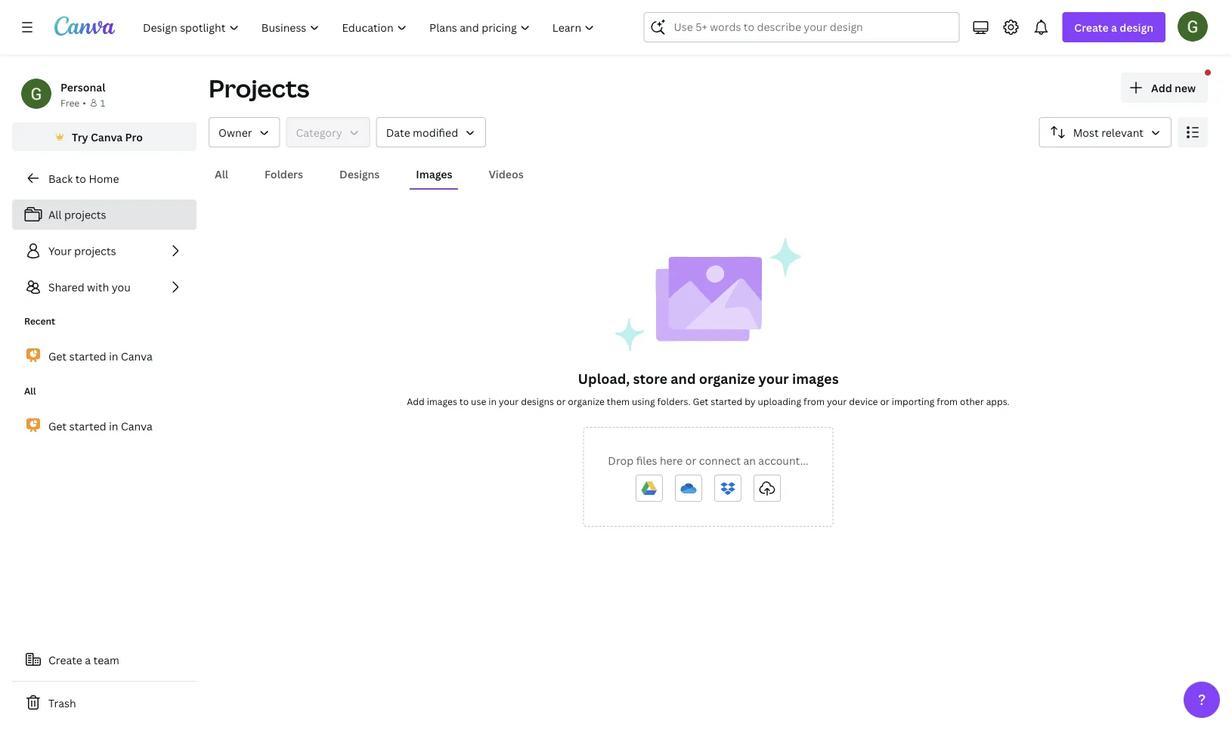 Task type: describe. For each thing, give the bounding box(es) containing it.
Owner button
[[209, 117, 280, 147]]

gary orlando image
[[1178, 11, 1208, 41]]

create a design
[[1075, 20, 1154, 34]]

in for 1st get started in canva link from the bottom
[[109, 419, 118, 433]]

0 horizontal spatial organize
[[568, 395, 605, 407]]

most relevant
[[1073, 125, 1144, 139]]

using
[[632, 395, 655, 407]]

a for design
[[1111, 20, 1117, 34]]

shared with you link
[[12, 272, 197, 302]]

importing
[[892, 395, 935, 407]]

modified
[[413, 125, 458, 139]]

create a team button
[[12, 645, 197, 675]]

add inside upload, store and organize your images add images to use in your designs or organize them using folders. get started by uploading from your device or importing from other apps.
[[407, 395, 425, 407]]

uploading
[[758, 395, 801, 407]]

in inside upload, store and organize your images add images to use in your designs or organize them using folders. get started by uploading from your device or importing from other apps.
[[489, 395, 497, 407]]

try canva pro button
[[12, 122, 197, 151]]

1 vertical spatial images
[[427, 395, 457, 407]]

drop
[[608, 453, 634, 468]]

apps.
[[986, 395, 1010, 407]]

get for 1st get started in canva link from the top of the page
[[48, 349, 67, 363]]

back
[[48, 171, 73, 186]]

0 vertical spatial started
[[69, 349, 106, 363]]

shared with you
[[48, 280, 131, 294]]

1 horizontal spatial organize
[[699, 369, 755, 388]]

•
[[83, 96, 86, 109]]

files
[[636, 453, 657, 468]]

videos
[[489, 167, 524, 181]]

1 from from the left
[[804, 395, 825, 407]]

all projects
[[48, 208, 106, 222]]

free
[[60, 96, 80, 109]]

folders button
[[259, 160, 309, 188]]

try canva pro
[[72, 130, 143, 144]]

your
[[48, 244, 72, 258]]

connect
[[699, 453, 741, 468]]

with
[[87, 280, 109, 294]]

folders
[[265, 167, 303, 181]]

an
[[743, 453, 756, 468]]

1 horizontal spatial or
[[686, 453, 696, 468]]

pro
[[125, 130, 143, 144]]

owner
[[218, 125, 252, 139]]

store
[[633, 369, 668, 388]]

back to home
[[48, 171, 119, 186]]

all projects link
[[12, 200, 197, 230]]

2 get started in canva link from the top
[[12, 410, 197, 442]]

relevant
[[1102, 125, 1144, 139]]

date
[[386, 125, 410, 139]]

Sort by button
[[1039, 117, 1172, 147]]

back to home link
[[12, 163, 197, 194]]

1
[[100, 96, 105, 109]]

use
[[471, 395, 486, 407]]

to inside upload, store and organize your images add images to use in your designs or organize them using folders. get started by uploading from your device or importing from other apps.
[[460, 395, 469, 407]]

started inside upload, store and organize your images add images to use in your designs or organize them using folders. get started by uploading from your device or importing from other apps.
[[711, 395, 743, 407]]

designs button
[[333, 160, 386, 188]]

trash link
[[12, 688, 197, 718]]



Task type: locate. For each thing, give the bounding box(es) containing it.
Category button
[[286, 117, 370, 147]]

upload,
[[578, 369, 630, 388]]

a left design
[[1111, 20, 1117, 34]]

all button
[[209, 160, 234, 188]]

your projects
[[48, 244, 116, 258]]

create left team
[[48, 653, 82, 667]]

0 vertical spatial images
[[792, 369, 839, 388]]

projects
[[209, 72, 310, 105]]

2 vertical spatial started
[[69, 419, 106, 433]]

canva inside button
[[91, 130, 123, 144]]

designs
[[521, 395, 554, 407]]

by
[[745, 395, 756, 407]]

0 vertical spatial to
[[75, 171, 86, 186]]

canva
[[91, 130, 123, 144], [121, 349, 153, 363], [121, 419, 153, 433]]

your left device
[[827, 395, 847, 407]]

1 horizontal spatial your
[[759, 369, 789, 388]]

try
[[72, 130, 88, 144]]

projects
[[64, 208, 106, 222], [74, 244, 116, 258]]

your up the uploading
[[759, 369, 789, 388]]

here
[[660, 453, 683, 468]]

0 horizontal spatial your
[[499, 395, 519, 407]]

designs
[[339, 167, 380, 181]]

0 horizontal spatial all
[[24, 385, 36, 397]]

started
[[69, 349, 106, 363], [711, 395, 743, 407], [69, 419, 106, 433]]

a
[[1111, 20, 1117, 34], [85, 653, 91, 667]]

0 horizontal spatial from
[[804, 395, 825, 407]]

1 vertical spatial a
[[85, 653, 91, 667]]

from
[[804, 395, 825, 407], [937, 395, 958, 407]]

create for create a design
[[1075, 20, 1109, 34]]

1 vertical spatial create
[[48, 653, 82, 667]]

0 vertical spatial a
[[1111, 20, 1117, 34]]

create
[[1075, 20, 1109, 34], [48, 653, 82, 667]]

team
[[93, 653, 119, 667]]

list containing all projects
[[12, 200, 197, 302]]

1 vertical spatial to
[[460, 395, 469, 407]]

add left the new
[[1151, 81, 1172, 95]]

organize
[[699, 369, 755, 388], [568, 395, 605, 407]]

projects for your projects
[[74, 244, 116, 258]]

0 horizontal spatial to
[[75, 171, 86, 186]]

account...
[[759, 453, 809, 468]]

add inside dropdown button
[[1151, 81, 1172, 95]]

1 get started in canva link from the top
[[12, 340, 197, 372]]

all for all projects
[[48, 208, 62, 222]]

projects down back to home
[[64, 208, 106, 222]]

images button
[[410, 160, 459, 188]]

a inside dropdown button
[[1111, 20, 1117, 34]]

most
[[1073, 125, 1099, 139]]

2 get started in canva from the top
[[48, 419, 153, 433]]

0 vertical spatial all
[[215, 167, 228, 181]]

0 horizontal spatial create
[[48, 653, 82, 667]]

Date modified button
[[376, 117, 486, 147]]

create left design
[[1075, 20, 1109, 34]]

1 horizontal spatial create
[[1075, 20, 1109, 34]]

2 horizontal spatial or
[[880, 395, 890, 407]]

add new button
[[1121, 73, 1208, 103]]

home
[[89, 171, 119, 186]]

0 vertical spatial organize
[[699, 369, 755, 388]]

to right back
[[75, 171, 86, 186]]

1 get started in canva from the top
[[48, 349, 153, 363]]

from left other
[[937, 395, 958, 407]]

1 horizontal spatial images
[[792, 369, 839, 388]]

your left the designs
[[499, 395, 519, 407]]

0 horizontal spatial images
[[427, 395, 457, 407]]

drop files here or connect an account...
[[608, 453, 809, 468]]

add new
[[1151, 81, 1196, 95]]

all
[[215, 167, 228, 181], [48, 208, 62, 222], [24, 385, 36, 397]]

2 horizontal spatial your
[[827, 395, 847, 407]]

1 vertical spatial canva
[[121, 349, 153, 363]]

upload, store and organize your images add images to use in your designs or organize them using folders. get started by uploading from your device or importing from other apps.
[[407, 369, 1010, 407]]

all up your
[[48, 208, 62, 222]]

1 horizontal spatial to
[[460, 395, 469, 407]]

1 vertical spatial all
[[48, 208, 62, 222]]

to
[[75, 171, 86, 186], [460, 395, 469, 407]]

all down owner
[[215, 167, 228, 181]]

trash
[[48, 696, 76, 710]]

1 vertical spatial get started in canva link
[[12, 410, 197, 442]]

1 vertical spatial add
[[407, 395, 425, 407]]

2 horizontal spatial all
[[215, 167, 228, 181]]

a inside button
[[85, 653, 91, 667]]

create a team
[[48, 653, 119, 667]]

videos button
[[483, 160, 530, 188]]

1 vertical spatial get started in canva
[[48, 419, 153, 433]]

a for team
[[85, 653, 91, 667]]

organize down upload,
[[568, 395, 605, 407]]

1 horizontal spatial a
[[1111, 20, 1117, 34]]

1 horizontal spatial all
[[48, 208, 62, 222]]

in for 1st get started in canva link from the top of the page
[[109, 349, 118, 363]]

0 vertical spatial create
[[1075, 20, 1109, 34]]

personal
[[60, 80, 105, 94]]

1 vertical spatial organize
[[568, 395, 605, 407]]

you
[[112, 280, 131, 294]]

0 vertical spatial add
[[1151, 81, 1172, 95]]

1 vertical spatial in
[[489, 395, 497, 407]]

get started in canva
[[48, 349, 153, 363], [48, 419, 153, 433]]

get started in canva for 1st get started in canva link from the bottom
[[48, 419, 153, 433]]

0 vertical spatial get started in canva
[[48, 349, 153, 363]]

them
[[607, 395, 630, 407]]

create a design button
[[1062, 12, 1166, 42]]

your
[[759, 369, 789, 388], [499, 395, 519, 407], [827, 395, 847, 407]]

2 vertical spatial all
[[24, 385, 36, 397]]

category
[[296, 125, 342, 139]]

images up the uploading
[[792, 369, 839, 388]]

0 vertical spatial in
[[109, 349, 118, 363]]

in
[[109, 349, 118, 363], [489, 395, 497, 407], [109, 419, 118, 433]]

projects for all projects
[[64, 208, 106, 222]]

create inside button
[[48, 653, 82, 667]]

images
[[416, 167, 452, 181]]

shared
[[48, 280, 84, 294]]

Search search field
[[674, 13, 929, 42]]

all for all button
[[215, 167, 228, 181]]

all down recent
[[24, 385, 36, 397]]

1 vertical spatial get
[[693, 395, 709, 407]]

add
[[1151, 81, 1172, 95], [407, 395, 425, 407]]

new
[[1175, 81, 1196, 95]]

to left use
[[460, 395, 469, 407]]

organize up by
[[699, 369, 755, 388]]

0 vertical spatial canva
[[91, 130, 123, 144]]

images
[[792, 369, 839, 388], [427, 395, 457, 407]]

None search field
[[644, 12, 960, 42]]

2 from from the left
[[937, 395, 958, 407]]

and
[[671, 369, 696, 388]]

from right the uploading
[[804, 395, 825, 407]]

2 vertical spatial get
[[48, 419, 67, 433]]

other
[[960, 395, 984, 407]]

folders.
[[657, 395, 691, 407]]

top level navigation element
[[133, 12, 607, 42]]

get for 1st get started in canva link from the bottom
[[48, 419, 67, 433]]

0 horizontal spatial or
[[556, 395, 566, 407]]

add left use
[[407, 395, 425, 407]]

projects right your
[[74, 244, 116, 258]]

0 vertical spatial projects
[[64, 208, 106, 222]]

1 horizontal spatial from
[[937, 395, 958, 407]]

your projects link
[[12, 236, 197, 266]]

create for create a team
[[48, 653, 82, 667]]

recent
[[24, 315, 55, 327]]

get started in canva link
[[12, 340, 197, 372], [12, 410, 197, 442]]

0 horizontal spatial a
[[85, 653, 91, 667]]

0 vertical spatial get started in canva link
[[12, 340, 197, 372]]

or right the designs
[[556, 395, 566, 407]]

create inside dropdown button
[[1075, 20, 1109, 34]]

all inside button
[[215, 167, 228, 181]]

1 vertical spatial started
[[711, 395, 743, 407]]

list
[[12, 200, 197, 302]]

0 vertical spatial get
[[48, 349, 67, 363]]

2 vertical spatial in
[[109, 419, 118, 433]]

1 vertical spatial projects
[[74, 244, 116, 258]]

0 horizontal spatial add
[[407, 395, 425, 407]]

or
[[556, 395, 566, 407], [880, 395, 890, 407], [686, 453, 696, 468]]

2 vertical spatial canva
[[121, 419, 153, 433]]

free •
[[60, 96, 86, 109]]

get inside upload, store and organize your images add images to use in your designs or organize them using folders. get started by uploading from your device or importing from other apps.
[[693, 395, 709, 407]]

get started in canva for 1st get started in canva link from the top of the page
[[48, 349, 153, 363]]

device
[[849, 395, 878, 407]]

date modified
[[386, 125, 458, 139]]

get
[[48, 349, 67, 363], [693, 395, 709, 407], [48, 419, 67, 433]]

images left use
[[427, 395, 457, 407]]

or right device
[[880, 395, 890, 407]]

1 horizontal spatial add
[[1151, 81, 1172, 95]]

or right here
[[686, 453, 696, 468]]

design
[[1120, 20, 1154, 34]]

a left team
[[85, 653, 91, 667]]



Task type: vqa. For each thing, say whether or not it's contained in the screenshot.
right Add
yes



